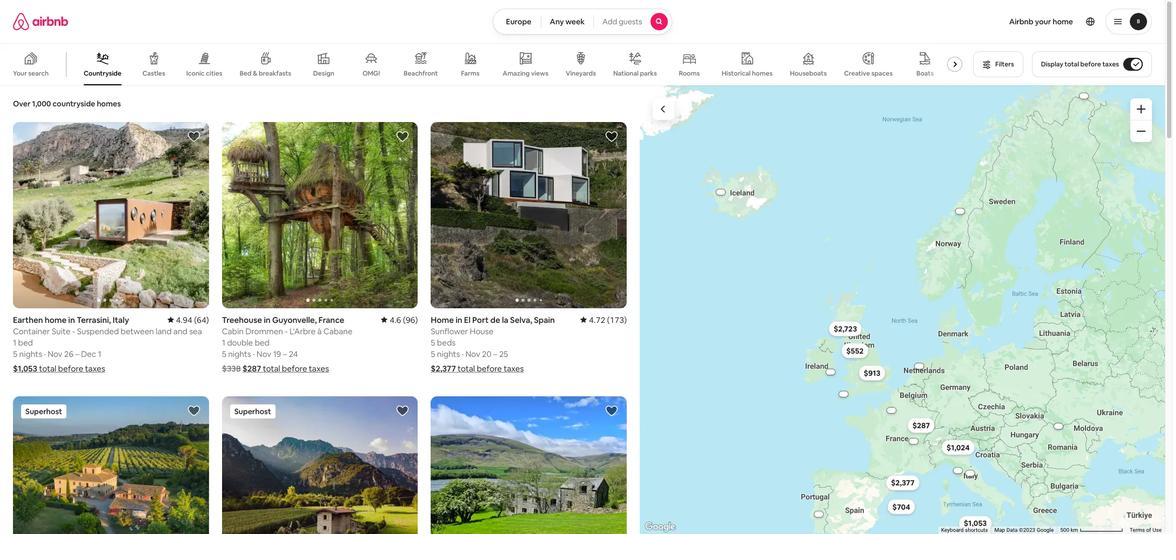 Task type: describe. For each thing, give the bounding box(es) containing it.
suite
[[52, 326, 70, 336]]

26
[[64, 349, 73, 359]]

between
[[121, 326, 154, 336]]

nov inside treehouse in guyonvelle, france cabin drommen - l'arbre à cabane 1 double bed 5 nights · nov 19 – 24 $338 $287 total before taxes
[[257, 349, 271, 359]]

treehouse in guyonvelle, france cabin drommen - l'arbre à cabane 1 double bed 5 nights · nov 19 – 24 $338 $287 total before taxes
[[222, 315, 353, 374]]

terms of use link
[[1130, 528, 1162, 534]]

in for home in el port de la selva, spain
[[456, 315, 462, 325]]

suspended
[[77, 326, 119, 336]]

$913
[[864, 368, 881, 378]]

iconic
[[186, 69, 205, 78]]

google
[[1037, 528, 1054, 534]]

double
[[227, 338, 253, 348]]

$1,053 inside button
[[964, 519, 987, 529]]

4.6 out of 5 average rating,  96 reviews image
[[381, 315, 418, 325]]

creative
[[844, 69, 870, 78]]

omg!
[[363, 69, 380, 78]]

any
[[550, 17, 564, 26]]

4.72 out of 5 average rating,  173 reviews image
[[581, 315, 627, 325]]

national parks
[[613, 69, 657, 78]]

guyonvelle,
[[272, 315, 317, 325]]

taxes inside display total before taxes button
[[1103, 60, 1119, 69]]

data
[[1007, 528, 1018, 534]]

before inside home in el port de la selva, spain sunflower house 5 beds 5 nights · nov 20 – 25 $2,377 total before taxes
[[477, 364, 502, 374]]

creative spaces
[[844, 69, 893, 78]]

earthen home in terrasini, italy container suite - suspended between land and sea 1 bed 5 nights · nov 26 – dec 1 $1,053 total before taxes
[[13, 315, 202, 374]]

$1,024
[[947, 443, 970, 452]]

$2,723 button
[[829, 321, 862, 336]]

1,000
[[32, 99, 51, 109]]

sunflower
[[431, 326, 468, 336]]

airbnb your home
[[1010, 17, 1073, 26]]

bed
[[240, 69, 252, 78]]

$338
[[222, 364, 241, 374]]

any week
[[550, 17, 585, 26]]

19
[[273, 349, 281, 359]]

1 inside treehouse in guyonvelle, france cabin drommen - l'arbre à cabane 1 double bed 5 nights · nov 19 – 24 $338 $287 total before taxes
[[222, 338, 225, 348]]

nights inside home in el port de la selva, spain sunflower house 5 beds 5 nights · nov 20 – 25 $2,377 total before taxes
[[437, 349, 460, 359]]

container
[[13, 326, 50, 336]]

farms
[[461, 69, 480, 78]]

$2,377 inside $2,377 button
[[891, 478, 915, 488]]

$1,024 button
[[942, 440, 975, 455]]

20
[[482, 349, 492, 359]]

views
[[531, 69, 549, 78]]

in for treehouse in guyonvelle, france
[[264, 315, 271, 325]]

filters
[[996, 60, 1014, 69]]

la
[[502, 315, 509, 325]]

taxes inside home in el port de la selva, spain sunflower house 5 beds 5 nights · nov 20 – 25 $2,377 total before taxes
[[504, 364, 524, 374]]

national
[[613, 69, 639, 78]]

profile element
[[686, 0, 1152, 43]]

castles
[[143, 69, 165, 78]]

$2,377 button
[[886, 475, 920, 491]]

- inside 'earthen home in terrasini, italy container suite - suspended between land and sea 1 bed 5 nights · nov 26 – dec 1 $1,053 total before taxes'
[[72, 326, 75, 336]]

breakfasts
[[259, 69, 291, 78]]

zoom in image
[[1137, 105, 1146, 114]]

countryside
[[53, 99, 95, 109]]

(173)
[[607, 315, 627, 325]]

$552 $913
[[847, 346, 881, 378]]

total inside treehouse in guyonvelle, france cabin drommen - l'arbre à cabane 1 double bed 5 nights · nov 19 – 24 $338 $287 total before taxes
[[263, 364, 280, 374]]

$552 button
[[842, 343, 869, 358]]

5 down sunflower
[[431, 349, 435, 359]]

filters button
[[974, 51, 1024, 77]]

over 1,000 countryside homes
[[13, 99, 121, 109]]

à
[[317, 326, 322, 336]]

week
[[566, 17, 585, 26]]

before inside 'earthen home in terrasini, italy container suite - suspended between land and sea 1 bed 5 nights · nov 26 – dec 1 $1,053 total before taxes'
[[58, 364, 83, 374]]

land
[[156, 326, 172, 336]]

earthen
[[13, 315, 43, 325]]

sea
[[189, 326, 202, 336]]

guests
[[619, 17, 642, 26]]

keyboard
[[941, 528, 964, 534]]

– inside 'earthen home in terrasini, italy container suite - suspended between land and sea 1 bed 5 nights · nov 26 – dec 1 $1,053 total before taxes'
[[75, 349, 79, 359]]

before inside button
[[1081, 60, 1101, 69]]

add
[[603, 17, 617, 26]]

bed inside treehouse in guyonvelle, france cabin drommen - l'arbre à cabane 1 double bed 5 nights · nov 19 – 24 $338 $287 total before taxes
[[255, 338, 270, 348]]

amazing
[[503, 69, 530, 78]]

display total before taxes button
[[1032, 51, 1152, 77]]

iconic cities
[[186, 69, 222, 78]]

4.72 (173)
[[589, 315, 627, 325]]

of
[[1147, 528, 1152, 534]]

display
[[1041, 60, 1064, 69]]

nights inside treehouse in guyonvelle, france cabin drommen - l'arbre à cabane 1 double bed 5 nights · nov 19 – 24 $338 $287 total before taxes
[[228, 349, 251, 359]]

$1,053 button
[[959, 516, 992, 531]]

– inside treehouse in guyonvelle, france cabin drommen - l'arbre à cabane 1 double bed 5 nights · nov 19 – 24 $338 $287 total before taxes
[[283, 349, 287, 359]]

add to wishlist: farm stay in terricciola, italy image
[[187, 405, 200, 418]]

in inside 'earthen home in terrasini, italy container suite - suspended between land and sea 1 bed 5 nights · nov 26 – dec 1 $1,053 total before taxes'
[[68, 315, 75, 325]]

keyboard shortcuts
[[941, 528, 988, 534]]

home in el port de la selva, spain sunflower house 5 beds 5 nights · nov 20 – 25 $2,377 total before taxes
[[431, 315, 555, 374]]

$704
[[893, 502, 911, 512]]

your
[[1035, 17, 1051, 26]]

$552
[[847, 346, 864, 356]]

drommen
[[245, 326, 283, 336]]

dec
[[81, 349, 96, 359]]

$287 inside treehouse in guyonvelle, france cabin drommen - l'arbre à cabane 1 double bed 5 nights · nov 19 – 24 $338 $287 total before taxes
[[243, 364, 261, 374]]

· inside home in el port de la selva, spain sunflower house 5 beds 5 nights · nov 20 – 25 $2,377 total before taxes
[[462, 349, 464, 359]]

$704 button
[[888, 499, 915, 515]]

add to wishlist: earthen home in terrasini, italy image
[[187, 130, 200, 143]]

europe button
[[493, 9, 541, 35]]

500 km button
[[1057, 527, 1127, 535]]

cities
[[206, 69, 222, 78]]

airbnb
[[1010, 17, 1034, 26]]

5 left beds
[[431, 338, 435, 348]]

house
[[470, 326, 494, 336]]

beds
[[437, 338, 456, 348]]

houseboats
[[790, 69, 827, 78]]

4.94
[[176, 315, 192, 325]]

total inside home in el port de la selva, spain sunflower house 5 beds 5 nights · nov 20 – 25 $2,377 total before taxes
[[458, 364, 475, 374]]

beachfront
[[404, 69, 438, 78]]



Task type: locate. For each thing, give the bounding box(es) containing it.
1 down container
[[13, 338, 16, 348]]

1 horizontal spatial home
[[1053, 17, 1073, 26]]

1 horizontal spatial -
[[285, 326, 288, 336]]

amazing views
[[503, 69, 549, 78]]

countryside
[[84, 69, 121, 78]]

total down suite
[[39, 364, 56, 374]]

2 horizontal spatial 1
[[222, 338, 225, 348]]

in inside treehouse in guyonvelle, france cabin drommen - l'arbre à cabane 1 double bed 5 nights · nov 19 – 24 $338 $287 total before taxes
[[264, 315, 271, 325]]

before down 24
[[282, 364, 307, 374]]

total
[[1065, 60, 1079, 69], [39, 364, 56, 374], [263, 364, 280, 374], [458, 364, 475, 374]]

0 horizontal spatial –
[[75, 349, 79, 359]]

airbnb your home link
[[1003, 10, 1080, 33]]

add to wishlist: place to stay in cumbria, uk image
[[605, 405, 618, 418]]

·
[[44, 349, 46, 359], [253, 349, 255, 359], [462, 349, 464, 359]]

italy
[[113, 315, 129, 325]]

none search field containing europe
[[493, 9, 673, 35]]

(64)
[[194, 315, 209, 325]]

nights down container
[[19, 349, 42, 359]]

2 horizontal spatial nov
[[466, 349, 480, 359]]

5 inside treehouse in guyonvelle, france cabin drommen - l'arbre à cabane 1 double bed 5 nights · nov 19 – 24 $338 $287 total before taxes
[[222, 349, 226, 359]]

zoom out image
[[1137, 127, 1146, 136]]

0 vertical spatial $1,053
[[13, 364, 37, 374]]

1 · from the left
[[44, 349, 46, 359]]

– inside home in el port de la selva, spain sunflower house 5 beds 5 nights · nov 20 – 25 $2,377 total before taxes
[[493, 349, 497, 359]]

before down the 20
[[477, 364, 502, 374]]

your
[[13, 69, 27, 78]]

&
[[253, 69, 257, 78]]

0 horizontal spatial $1,053
[[13, 364, 37, 374]]

3 in from the left
[[456, 315, 462, 325]]

terms
[[1130, 528, 1145, 534]]

nov
[[48, 349, 62, 359], [257, 349, 271, 359], [466, 349, 480, 359]]

taxes inside treehouse in guyonvelle, france cabin drommen - l'arbre à cabane 1 double bed 5 nights · nov 19 – 24 $338 $287 total before taxes
[[309, 364, 329, 374]]

bed inside 'earthen home in terrasini, italy container suite - suspended between land and sea 1 bed 5 nights · nov 26 – dec 1 $1,053 total before taxes'
[[18, 338, 33, 348]]

$1,053 right "keyboard"
[[964, 519, 987, 529]]

2 horizontal spatial –
[[493, 349, 497, 359]]

before right display
[[1081, 60, 1101, 69]]

0 horizontal spatial in
[[68, 315, 75, 325]]

$1,053 down container
[[13, 364, 37, 374]]

3 · from the left
[[462, 349, 464, 359]]

- down guyonvelle,
[[285, 326, 288, 336]]

2 in from the left
[[264, 315, 271, 325]]

2 - from the left
[[285, 326, 288, 336]]

500 km
[[1061, 528, 1080, 534]]

add guests button
[[593, 9, 673, 35]]

- inside treehouse in guyonvelle, france cabin drommen - l'arbre à cabane 1 double bed 5 nights · nov 19 – 24 $338 $287 total before taxes
[[285, 326, 288, 336]]

before inside treehouse in guyonvelle, france cabin drommen - l'arbre à cabane 1 double bed 5 nights · nov 19 – 24 $338 $287 total before taxes
[[282, 364, 307, 374]]

-
[[72, 326, 75, 336], [285, 326, 288, 336]]

home inside 'earthen home in terrasini, italy container suite - suspended between land and sea 1 bed 5 nights · nov 26 – dec 1 $1,053 total before taxes'
[[45, 315, 67, 325]]

3 nov from the left
[[466, 349, 480, 359]]

bed down drommen
[[255, 338, 270, 348]]

- right suite
[[72, 326, 75, 336]]

spain
[[534, 315, 555, 325]]

3 – from the left
[[493, 349, 497, 359]]

5 down container
[[13, 349, 17, 359]]

home
[[431, 315, 454, 325]]

nov left 26
[[48, 349, 62, 359]]

2 horizontal spatial ·
[[462, 349, 464, 359]]

cabane
[[324, 326, 353, 336]]

$287 button
[[908, 418, 935, 433]]

0 horizontal spatial 1
[[13, 338, 16, 348]]

1 bed from the left
[[18, 338, 33, 348]]

0 horizontal spatial $287
[[243, 364, 261, 374]]

home inside profile "element"
[[1053, 17, 1073, 26]]

europe
[[506, 17, 532, 26]]

shortcuts
[[965, 528, 988, 534]]

$2,377
[[431, 364, 456, 374], [891, 478, 915, 488]]

in up suite
[[68, 315, 75, 325]]

1 down cabin
[[222, 338, 225, 348]]

1 vertical spatial homes
[[97, 99, 121, 109]]

total down 19
[[263, 364, 280, 374]]

0 vertical spatial $2,377
[[431, 364, 456, 374]]

–
[[75, 349, 79, 359], [283, 349, 287, 359], [493, 349, 497, 359]]

treehouse
[[222, 315, 262, 325]]

3 nights from the left
[[437, 349, 460, 359]]

port
[[472, 315, 489, 325]]

· left the 20
[[462, 349, 464, 359]]

1 nights from the left
[[19, 349, 42, 359]]

nov inside home in el port de la selva, spain sunflower house 5 beds 5 nights · nov 20 – 25 $2,377 total before taxes
[[466, 349, 480, 359]]

home right your
[[1053, 17, 1073, 26]]

0 vertical spatial homes
[[752, 69, 773, 78]]

1 horizontal spatial –
[[283, 349, 287, 359]]

homes down countryside at the left top of page
[[97, 99, 121, 109]]

(96)
[[403, 315, 418, 325]]

nov inside 'earthen home in terrasini, italy container suite - suspended between land and sea 1 bed 5 nights · nov 26 – dec 1 $1,053 total before taxes'
[[48, 349, 62, 359]]

nights down beds
[[437, 349, 460, 359]]

el
[[464, 315, 471, 325]]

2 · from the left
[[253, 349, 255, 359]]

2 horizontal spatial nights
[[437, 349, 460, 359]]

keyboard shortcuts button
[[941, 527, 988, 535]]

– left "25"
[[493, 349, 497, 359]]

500
[[1061, 528, 1070, 534]]

terms of use
[[1130, 528, 1162, 534]]

nov left 19
[[257, 349, 271, 359]]

$2,377 down beds
[[431, 364, 456, 374]]

1 vertical spatial $2,377
[[891, 478, 915, 488]]

map data ©2023 google
[[995, 528, 1054, 534]]

0 horizontal spatial nov
[[48, 349, 62, 359]]

l'arbre
[[290, 326, 316, 336]]

cabin
[[222, 326, 244, 336]]

5 up $338
[[222, 349, 226, 359]]

historical homes
[[722, 69, 773, 78]]

add guests
[[603, 17, 642, 26]]

· inside 'earthen home in terrasini, italy container suite - suspended between land and sea 1 bed 5 nights · nov 26 – dec 1 $1,053 total before taxes'
[[44, 349, 46, 359]]

2 nov from the left
[[257, 349, 271, 359]]

spaces
[[872, 69, 893, 78]]

km
[[1071, 528, 1079, 534]]

1 horizontal spatial $1,053
[[964, 519, 987, 529]]

1 vertical spatial home
[[45, 315, 67, 325]]

2 – from the left
[[283, 349, 287, 359]]

add to wishlist: home in el port de la selva, spain image
[[605, 130, 618, 143]]

google map
showing 29 stays. region
[[640, 85, 1165, 535]]

0 vertical spatial $287
[[243, 364, 261, 374]]

1 – from the left
[[75, 349, 79, 359]]

bed
[[18, 338, 33, 348], [255, 338, 270, 348]]

total right display
[[1065, 60, 1079, 69]]

any week button
[[541, 9, 594, 35]]

home up suite
[[45, 315, 67, 325]]

1 horizontal spatial ·
[[253, 349, 255, 359]]

2 horizontal spatial in
[[456, 315, 462, 325]]

24
[[289, 349, 298, 359]]

25
[[499, 349, 508, 359]]

· left 26
[[44, 349, 46, 359]]

1 horizontal spatial homes
[[752, 69, 773, 78]]

1 vertical spatial $1,053
[[964, 519, 987, 529]]

bed down container
[[18, 338, 33, 348]]

1 right dec
[[98, 349, 101, 359]]

$287 inside $287 button
[[913, 421, 930, 430]]

0 horizontal spatial bed
[[18, 338, 33, 348]]

1 vertical spatial $287
[[913, 421, 930, 430]]

group containing iconic cities
[[0, 43, 967, 85]]

before down 26
[[58, 364, 83, 374]]

4.94 (64)
[[176, 315, 209, 325]]

in up drommen
[[264, 315, 271, 325]]

add to wishlist: farm stay in tremosine sul garda, italy image
[[396, 405, 409, 418]]

0 vertical spatial home
[[1053, 17, 1073, 26]]

1 horizontal spatial in
[[264, 315, 271, 325]]

over
[[13, 99, 30, 109]]

1 horizontal spatial nov
[[257, 349, 271, 359]]

0 horizontal spatial ·
[[44, 349, 46, 359]]

– right 19
[[283, 349, 287, 359]]

4.94 out of 5 average rating,  64 reviews image
[[167, 315, 209, 325]]

– right 26
[[75, 349, 79, 359]]

nov left the 20
[[466, 349, 480, 359]]

your search
[[13, 69, 49, 78]]

in
[[68, 315, 75, 325], [264, 315, 271, 325], [456, 315, 462, 325]]

use
[[1153, 528, 1162, 534]]

1
[[13, 338, 16, 348], [222, 338, 225, 348], [98, 349, 101, 359]]

1 horizontal spatial nights
[[228, 349, 251, 359]]

0 horizontal spatial home
[[45, 315, 67, 325]]

5
[[431, 338, 435, 348], [13, 349, 17, 359], [222, 349, 226, 359], [431, 349, 435, 359]]

add to wishlist: treehouse in guyonvelle, france image
[[396, 130, 409, 143]]

· down double
[[253, 349, 255, 359]]

1 horizontal spatial bed
[[255, 338, 270, 348]]

parks
[[640, 69, 657, 78]]

1 - from the left
[[72, 326, 75, 336]]

2 nights from the left
[[228, 349, 251, 359]]

$287
[[243, 364, 261, 374], [913, 421, 930, 430]]

and
[[173, 326, 187, 336]]

None search field
[[493, 9, 673, 35]]

taxes inside 'earthen home in terrasini, italy container suite - suspended between land and sea 1 bed 5 nights · nov 26 – dec 1 $1,053 total before taxes'
[[85, 364, 105, 374]]

display total before taxes
[[1041, 60, 1119, 69]]

4.72
[[589, 315, 606, 325]]

selva,
[[510, 315, 532, 325]]

5 inside 'earthen home in terrasini, italy container suite - suspended between land and sea 1 bed 5 nights · nov 26 – dec 1 $1,053 total before taxes'
[[13, 349, 17, 359]]

taxes
[[1103, 60, 1119, 69], [85, 364, 105, 374], [309, 364, 329, 374], [504, 364, 524, 374]]

4.6
[[390, 315, 401, 325]]

$913 button
[[859, 366, 886, 381]]

0 horizontal spatial -
[[72, 326, 75, 336]]

0 horizontal spatial nights
[[19, 349, 42, 359]]

vineyards
[[566, 69, 596, 78]]

total down house
[[458, 364, 475, 374]]

2 bed from the left
[[255, 338, 270, 348]]

1 horizontal spatial 1
[[98, 349, 101, 359]]

total inside 'earthen home in terrasini, italy container suite - suspended between land and sea 1 bed 5 nights · nov 26 – dec 1 $1,053 total before taxes'
[[39, 364, 56, 374]]

in left the el
[[456, 315, 462, 325]]

search
[[28, 69, 49, 78]]

0 horizontal spatial homes
[[97, 99, 121, 109]]

google image
[[643, 521, 678, 535]]

$2,377 inside home in el port de la selva, spain sunflower house 5 beds 5 nights · nov 20 – 25 $2,377 total before taxes
[[431, 364, 456, 374]]

1 in from the left
[[68, 315, 75, 325]]

total inside button
[[1065, 60, 1079, 69]]

nights down double
[[228, 349, 251, 359]]

1 horizontal spatial $287
[[913, 421, 930, 430]]

1 horizontal spatial $2,377
[[891, 478, 915, 488]]

· inside treehouse in guyonvelle, france cabin drommen - l'arbre à cabane 1 double bed 5 nights · nov 19 – 24 $338 $287 total before taxes
[[253, 349, 255, 359]]

$2,377 up the $704 button
[[891, 478, 915, 488]]

homes right historical
[[752, 69, 773, 78]]

$1,053 inside 'earthen home in terrasini, italy container suite - suspended between land and sea 1 bed 5 nights · nov 26 – dec 1 $1,053 total before taxes'
[[13, 364, 37, 374]]

$2,723
[[834, 324, 857, 334]]

rooms
[[679, 69, 700, 78]]

home
[[1053, 17, 1073, 26], [45, 315, 67, 325]]

in inside home in el port de la selva, spain sunflower house 5 beds 5 nights · nov 20 – 25 $2,377 total before taxes
[[456, 315, 462, 325]]

nights inside 'earthen home in terrasini, italy container suite - suspended between land and sea 1 bed 5 nights · nov 26 – dec 1 $1,053 total before taxes'
[[19, 349, 42, 359]]

©2023
[[1019, 528, 1036, 534]]

group
[[0, 43, 967, 85], [13, 122, 209, 308], [222, 122, 418, 308], [431, 122, 627, 308], [13, 396, 209, 535], [222, 396, 418, 535], [431, 396, 627, 535]]

1 nov from the left
[[48, 349, 62, 359]]

0 horizontal spatial $2,377
[[431, 364, 456, 374]]



Task type: vqa. For each thing, say whether or not it's contained in the screenshot.
Portugal for 4.96 ( 824 )
no



